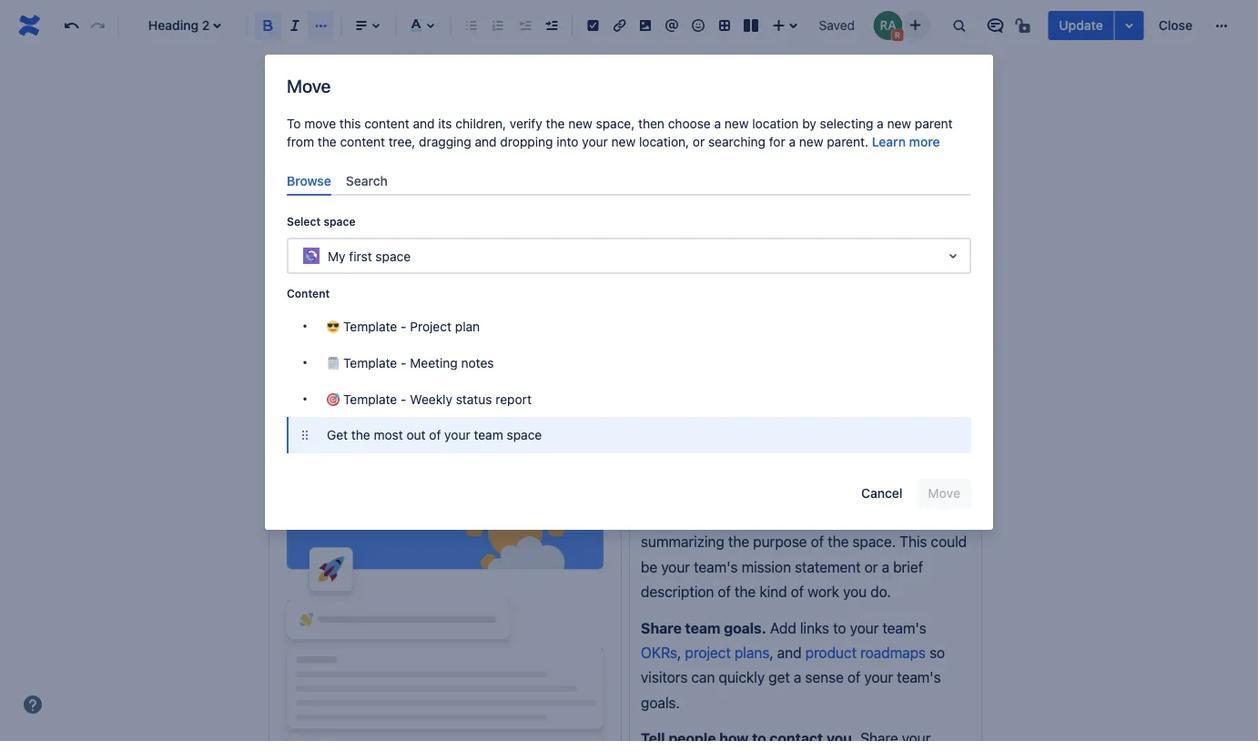 Task type: describe. For each thing, give the bounding box(es) containing it.
visitors.
[[911, 472, 962, 490]]

roadmaps
[[861, 644, 926, 661]]

working
[[684, 404, 735, 421]]

tree,
[[389, 134, 416, 149]]

team inside move dialog
[[474, 428, 503, 443]]

2 , from the left
[[770, 644, 774, 661]]

is left for.
[[805, 508, 816, 526]]

space, inside the overview is the first page visitors will see when they visit your space, so it helps to include some information on what the space is about and what your team is working on.
[[711, 379, 754, 397]]

learn
[[872, 134, 906, 149]]

can
[[691, 669, 715, 686]]

parent
[[915, 116, 953, 131]]

stellar
[[360, 340, 415, 364]]

cancel button
[[850, 479, 914, 508]]

of right description
[[718, 583, 731, 600]]

so visitors can quickly get a sense of your team's goals.
[[641, 644, 949, 711]]

team inside share team goals. add links to your team's okrs , project plans , and product roadmaps
[[685, 619, 721, 636]]

space inside tree
[[507, 428, 542, 443]]

be
[[641, 558, 658, 575]]

add a header image.
[[641, 447, 784, 465]]

okrs link
[[641, 644, 677, 661]]

visit
[[648, 379, 674, 397]]

is up on
[[370, 379, 381, 397]]

move
[[304, 116, 336, 131]]

mission
[[742, 558, 791, 575]]

move
[[287, 75, 331, 96]]

team's inside so visitors can quickly get a sense of your team's goals.
[[897, 669, 941, 686]]

redo ⌘⇧z image
[[87, 15, 109, 36]]

confluence image
[[15, 11, 44, 40]]

the up the out
[[413, 404, 434, 421]]

visitors inside so visitors can quickly get a sense of your team's goals.
[[641, 669, 688, 686]]

could
[[931, 533, 967, 550]]

of up statement
[[811, 533, 824, 550]]

content
[[287, 287, 330, 300]]

no restrictions image
[[1014, 15, 1036, 36]]

space right select
[[324, 215, 356, 228]]

new left location,
[[612, 134, 636, 149]]

most
[[374, 428, 403, 443]]

goals. inside share team goals. add links to your team's okrs , project plans , and product roadmaps
[[724, 619, 767, 636]]

and inside the overview is the first page visitors will see when they visit your space, so it helps to include some information on what the space is about and what your team is working on.
[[537, 404, 561, 421]]

0 vertical spatial first
[[326, 81, 349, 97]]

or inside start by summarizing the purpose of the space. this could be your team's mission statement or a brief description of the kind of work you do.
[[865, 558, 878, 575]]

for inside this gives your overview visual appeal and makes it welcoming for visitors.
[[890, 472, 908, 490]]

get
[[769, 669, 790, 686]]

the
[[280, 379, 305, 397]]

this inside start by summarizing the purpose of the space. this could be your team's mission statement or a brief description of the kind of work you do.
[[900, 533, 927, 550]]

bullet list ⌘⇧8 image
[[461, 15, 483, 36]]

meeting
[[410, 355, 458, 370]]

Select space text field
[[300, 247, 304, 265]]

from
[[287, 134, 314, 149]]

layouts image
[[740, 15, 762, 36]]

select space
[[287, 215, 356, 228]]

the left kind
[[735, 583, 756, 600]]

my inside my first space link
[[305, 81, 323, 97]]

new left "parent."
[[799, 134, 824, 149]]

overview inside the overview is the first page visitors will see when they visit your space, so it helps to include some information on what the space is about and what your team is working on.
[[308, 379, 366, 397]]

my first space inside move dialog
[[328, 248, 411, 263]]

description
[[641, 583, 714, 600]]

share
[[641, 619, 682, 636]]

- for project
[[401, 319, 407, 334]]

your inside share team goals. add links to your team's okrs , project plans , and product roadmaps
[[850, 619, 879, 636]]

the down the 'explain what the space is for.'
[[728, 533, 749, 550]]

searching
[[708, 134, 766, 149]]

your up working
[[678, 379, 707, 397]]

add image, video, or file image
[[635, 15, 657, 36]]

- for meeting
[[401, 355, 407, 370]]

space up template - project plan
[[376, 248, 411, 263]]

add inside share team goals. add links to your team's okrs , project plans , and product roadmaps
[[770, 619, 797, 636]]

2 horizontal spatial what
[[695, 508, 730, 526]]

status
[[456, 392, 492, 407]]

verify
[[510, 116, 543, 131]]

get
[[327, 428, 348, 443]]

plan
[[455, 319, 480, 334]]

image.
[[737, 447, 784, 465]]

a left stellar on the top of the page
[[345, 340, 356, 364]]

it inside the overview is the first page visitors will see when they visit your space, so it helps to include some information on what the space is about and what your team is working on.
[[777, 379, 785, 397]]

location,
[[639, 134, 689, 149]]

the up purpose in the bottom right of the page
[[733, 508, 756, 526]]

emoji image
[[688, 15, 709, 36]]

notes
[[461, 355, 494, 370]]

report
[[496, 392, 532, 407]]

into
[[557, 134, 579, 149]]

gives
[[819, 447, 853, 465]]

0 vertical spatial my first space
[[305, 81, 388, 97]]

sense
[[805, 669, 844, 686]]

update
[[1059, 18, 1103, 33]]

team's inside start by summarizing the purpose of the space. this could be your team's mission statement or a brief description of the kind of work you do.
[[694, 558, 738, 575]]

start by summarizing the purpose of the space. this could be your team's mission statement or a brief description of the kind of work you do.
[[641, 508, 971, 600]]

indent tab image
[[540, 15, 562, 36]]

weekly
[[410, 392, 453, 407]]

Give this page a title text field
[[318, 282, 972, 312]]

product roadmaps link
[[806, 644, 926, 661]]

visual
[[641, 472, 678, 490]]

your inside the to move this content and its children, verify the new space, then choose a new location by selecting a new parent from the content tree, dragging and dropping into your new location, or searching for a new parent.
[[582, 134, 608, 149]]

close
[[1159, 18, 1193, 33]]

okrs
[[641, 644, 677, 661]]

template - meeting notes
[[343, 355, 494, 370]]

space.
[[853, 533, 896, 550]]

for inside the to move this content and its children, verify the new space, then choose a new location by selecting a new parent from the content tree, dragging and dropping into your new location, or searching for a new parent.
[[769, 134, 786, 149]]

open image
[[942, 245, 964, 267]]

and left the its
[[413, 116, 435, 131]]

team inside the overview is the first page visitors will see when they visit your space, so it helps to include some information on what the space is about and what your team is working on.
[[633, 404, 666, 421]]

of right kind
[[791, 583, 804, 600]]

a inside start by summarizing the purpose of the space. this could be your team's mission statement or a brief description of the kind of work you do.
[[882, 558, 890, 575]]

space up purpose in the bottom right of the page
[[760, 508, 801, 526]]

- for weekly
[[401, 392, 407, 407]]

links
[[800, 619, 830, 636]]

explain
[[641, 508, 692, 526]]

mention image
[[661, 15, 683, 36]]

ruby anderson image
[[874, 11, 903, 40]]

on.
[[739, 404, 759, 421]]

information
[[280, 404, 354, 421]]

the overview is the first page visitors will see when they visit your space, so it helps to include some information on what the space is about and what your team is working on.
[[280, 379, 935, 421]]

this
[[340, 116, 361, 131]]

to move this content and its children, verify the new space, then choose a new location by selecting a new parent from the content tree, dragging and dropping into your new location, or searching for a new parent.
[[287, 116, 953, 149]]

create
[[280, 340, 340, 364]]

selecting
[[820, 116, 874, 131]]

project
[[410, 319, 452, 334]]

then
[[638, 116, 665, 131]]

you
[[843, 583, 867, 600]]

project plans link
[[685, 644, 770, 661]]

0 vertical spatial content
[[364, 116, 409, 131]]

to inside share team goals. add links to your team's okrs , project plans , and product roadmaps
[[833, 619, 846, 636]]

of inside move dialog
[[429, 428, 441, 443]]

first inside the overview is the first page visitors will see when they visit your space, so it helps to include some information on what the space is about and what your team is working on.
[[409, 379, 435, 397]]

your down they
[[600, 404, 629, 421]]

learn more link
[[872, 133, 940, 151]]

purpose
[[753, 533, 807, 550]]

my inside move dialog
[[328, 248, 346, 263]]

undo ⌘z image
[[60, 15, 82, 36]]

work
[[808, 583, 840, 600]]

outdent ⇧tab image
[[514, 15, 536, 36]]



Task type: locate. For each thing, give the bounding box(es) containing it.
1 horizontal spatial my
[[328, 248, 346, 263]]

italic ⌘i image
[[284, 15, 306, 36]]

goals. up the "plans" in the right bottom of the page
[[724, 619, 767, 636]]

choose
[[668, 116, 711, 131]]

first up this
[[326, 81, 349, 97]]

1 vertical spatial to
[[833, 619, 846, 636]]

2 template from the top
[[343, 355, 397, 370]]

1 - from the top
[[401, 319, 407, 334]]

a down location
[[789, 134, 796, 149]]

space, left the then
[[596, 116, 635, 131]]

and down image.
[[729, 472, 754, 490]]

select
[[287, 215, 321, 228]]

adjust update settings image
[[1119, 15, 1141, 36]]

, left project
[[677, 644, 681, 661]]

team down "about"
[[474, 428, 503, 443]]

is left "about"
[[481, 404, 491, 421]]

0 vertical spatial to
[[828, 379, 841, 397]]

1 vertical spatial -
[[401, 355, 407, 370]]

1 template from the top
[[343, 319, 397, 334]]

browse
[[287, 173, 331, 188]]

0 vertical spatial template
[[343, 319, 397, 334]]

space up this
[[353, 81, 388, 97]]

of inside so visitors can quickly get a sense of your team's goals.
[[848, 669, 861, 686]]

cancel
[[861, 486, 903, 501]]

move this page image
[[283, 82, 298, 97]]

some
[[896, 379, 931, 397]]

for.
[[820, 508, 843, 526]]

by inside the to move this content and its children, verify the new space, then choose a new location by selecting a new parent from the content tree, dragging and dropping into your new location, or searching for a new parent.
[[802, 116, 817, 131]]

space
[[353, 81, 388, 97], [324, 215, 356, 228], [376, 248, 411, 263], [438, 404, 477, 421], [507, 428, 542, 443], [760, 508, 801, 526]]

my right move this page image
[[305, 81, 323, 97]]

1 vertical spatial so
[[930, 644, 945, 661]]

1 horizontal spatial team
[[633, 404, 666, 421]]

by down cancel
[[882, 508, 898, 526]]

1 vertical spatial content
[[340, 134, 385, 149]]

the down template - meeting notes
[[384, 379, 406, 397]]

a up learn
[[877, 116, 884, 131]]

about
[[495, 404, 533, 421]]

1 vertical spatial my
[[328, 248, 346, 263]]

by right location
[[802, 116, 817, 131]]

0 vertical spatial team's
[[694, 558, 738, 575]]

saved
[[819, 18, 855, 33]]

0 horizontal spatial by
[[802, 116, 817, 131]]

0 horizontal spatial this
[[788, 447, 815, 465]]

explain what the space is for.
[[641, 508, 847, 526]]

2 vertical spatial team's
[[897, 669, 941, 686]]

2 horizontal spatial overview
[[890, 447, 948, 465]]

your up description
[[661, 558, 690, 575]]

overview down plan
[[420, 340, 501, 364]]

0 horizontal spatial add
[[641, 447, 669, 465]]

0 horizontal spatial what
[[378, 404, 409, 421]]

welcoming
[[816, 472, 886, 490]]

1 vertical spatial this
[[900, 533, 927, 550]]

numbered list ⌘⇧7 image
[[487, 15, 509, 36]]

2 vertical spatial team
[[685, 619, 721, 636]]

0 vertical spatial overview
[[420, 340, 501, 364]]

of down 'product roadmaps' link
[[848, 669, 861, 686]]

- left project
[[401, 319, 407, 334]]

tab list inside move dialog
[[280, 166, 979, 196]]

so inside so visitors can quickly get a sense of your team's goals.
[[930, 644, 945, 661]]

template for template - weekly status report
[[343, 392, 397, 407]]

it right makes
[[804, 472, 812, 490]]

plans
[[735, 644, 770, 661]]

0 vertical spatial goals.
[[724, 619, 767, 636]]

1 vertical spatial overview
[[308, 379, 366, 397]]

1 horizontal spatial what
[[565, 404, 596, 421]]

overview
[[420, 340, 501, 364], [308, 379, 366, 397], [890, 447, 948, 465]]

your inside start by summarizing the purpose of the space. this could be your team's mission statement or a brief description of the kind of work you do.
[[661, 558, 690, 575]]

overview for this gives your overview visual appeal and makes it welcoming for visitors.
[[890, 447, 948, 465]]

so right roadmaps on the right of the page
[[930, 644, 945, 661]]

or down space.
[[865, 558, 878, 575]]

close button
[[1148, 11, 1204, 40]]

a inside so visitors can quickly get a sense of your team's goals.
[[794, 669, 802, 686]]

2 vertical spatial first
[[409, 379, 435, 397]]

visitors up "about"
[[475, 379, 522, 397]]

the down move
[[318, 134, 337, 149]]

include
[[845, 379, 892, 397]]

template
[[343, 319, 397, 334], [343, 355, 397, 370], [343, 392, 397, 407]]

team's down summarizing
[[694, 558, 738, 575]]

space, inside the to move this content and its children, verify the new space, then choose a new location by selecting a new parent from the content tree, dragging and dropping into your new location, or searching for a new parent.
[[596, 116, 635, 131]]

0 vertical spatial this
[[788, 447, 815, 465]]

- left weekly
[[401, 392, 407, 407]]

my
[[305, 81, 323, 97], [328, 248, 346, 263]]

what up most
[[378, 404, 409, 421]]

this inside this gives your overview visual appeal and makes it welcoming for visitors.
[[788, 447, 815, 465]]

for left visitors.
[[890, 472, 908, 490]]

learn more
[[872, 134, 940, 149]]

and inside this gives your overview visual appeal and makes it welcoming for visitors.
[[729, 472, 754, 490]]

Main content area, start typing to enter text. text field
[[269, 340, 983, 741]]

for down location
[[769, 134, 786, 149]]

tab list
[[280, 166, 979, 196]]

overview for create a stellar overview
[[420, 340, 501, 364]]

content up tree,
[[364, 116, 409, 131]]

table image
[[714, 15, 736, 36]]

start
[[847, 508, 879, 526]]

or
[[693, 134, 705, 149], [865, 558, 878, 575]]

1 horizontal spatial overview
[[420, 340, 501, 364]]

makes
[[758, 472, 800, 490]]

to inside the overview is the first page visitors will see when they visit your space, so it helps to include some information on what the space is about and what your team is working on.
[[828, 379, 841, 397]]

0 vertical spatial visitors
[[475, 379, 522, 397]]

your down status
[[445, 428, 471, 443]]

2 vertical spatial -
[[401, 392, 407, 407]]

0 horizontal spatial or
[[693, 134, 705, 149]]

what down when
[[565, 404, 596, 421]]

what down appeal
[[695, 508, 730, 526]]

0 vertical spatial add
[[641, 447, 669, 465]]

and up get
[[777, 644, 802, 661]]

of right the out
[[429, 428, 441, 443]]

team's
[[694, 558, 738, 575], [883, 619, 927, 636], [897, 669, 941, 686]]

to right the links
[[833, 619, 846, 636]]

1 vertical spatial goals.
[[641, 694, 680, 711]]

first down select space
[[349, 248, 372, 263]]

its
[[438, 116, 452, 131]]

to right the helps
[[828, 379, 841, 397]]

1 vertical spatial template
[[343, 355, 397, 370]]

it left the helps
[[777, 379, 785, 397]]

move dialog
[[265, 55, 993, 530]]

0 horizontal spatial team
[[474, 428, 503, 443]]

your up welcoming
[[857, 447, 886, 465]]

1 horizontal spatial visitors
[[641, 669, 688, 686]]

1 horizontal spatial add
[[770, 619, 797, 636]]

the
[[546, 116, 565, 131], [318, 134, 337, 149], [384, 379, 406, 397], [413, 404, 434, 421], [351, 428, 370, 443], [733, 508, 756, 526], [728, 533, 749, 550], [828, 533, 849, 550], [735, 583, 756, 600]]

1 , from the left
[[677, 644, 681, 661]]

the up into
[[546, 116, 565, 131]]

add left the links
[[770, 619, 797, 636]]

children,
[[456, 116, 506, 131]]

tree
[[287, 308, 972, 454]]

update button
[[1048, 11, 1114, 40]]

0 horizontal spatial goals.
[[641, 694, 680, 711]]

or down "choose"
[[693, 134, 705, 149]]

overview up information at the left
[[308, 379, 366, 397]]

appeal
[[682, 472, 726, 490]]

1 vertical spatial or
[[865, 558, 878, 575]]

2 vertical spatial overview
[[890, 447, 948, 465]]

a up visual
[[673, 447, 681, 465]]

0 horizontal spatial space,
[[596, 116, 635, 131]]

1 vertical spatial team's
[[883, 619, 927, 636]]

confluence image
[[15, 11, 44, 40]]

1 vertical spatial first
[[349, 248, 372, 263]]

so inside the overview is the first page visitors will see when they visit your space, so it helps to include some information on what the space is about and what your team is working on.
[[758, 379, 773, 397]]

parent.
[[827, 134, 869, 149]]

2 vertical spatial template
[[343, 392, 397, 407]]

1 horizontal spatial this
[[900, 533, 927, 550]]

first down template - meeting notes
[[409, 379, 435, 397]]

2 - from the top
[[401, 355, 407, 370]]

0 vertical spatial space,
[[596, 116, 635, 131]]

your down 'product roadmaps' link
[[865, 669, 893, 686]]

product
[[806, 644, 857, 661]]

0 horizontal spatial my
[[305, 81, 323, 97]]

1 horizontal spatial for
[[890, 472, 908, 490]]

1 vertical spatial space,
[[711, 379, 754, 397]]

your right into
[[582, 134, 608, 149]]

1 vertical spatial team
[[474, 428, 503, 443]]

3 template from the top
[[343, 392, 397, 407]]

space down page
[[438, 404, 477, 421]]

-
[[401, 319, 407, 334], [401, 355, 407, 370], [401, 392, 407, 407]]

project
[[685, 644, 731, 661]]

and down see
[[537, 404, 561, 421]]

my first space up this
[[305, 81, 388, 97]]

team's up roadmaps on the right of the page
[[883, 619, 927, 636]]

share team goals. add links to your team's okrs , project plans , and product roadmaps
[[641, 619, 930, 661]]

on
[[357, 404, 374, 421]]

1 vertical spatial it
[[804, 472, 812, 490]]

dropping
[[500, 134, 553, 149]]

goals. down okrs
[[641, 694, 680, 711]]

0 vertical spatial for
[[769, 134, 786, 149]]

get the most out of your team space
[[327, 428, 542, 443]]

, up get
[[770, 644, 774, 661]]

search
[[346, 173, 388, 188]]

0 horizontal spatial ,
[[677, 644, 681, 661]]

to
[[287, 116, 301, 131]]

visitors inside the overview is the first page visitors will see when they visit your space, so it helps to include some information on what the space is about and what your team is working on.
[[475, 379, 522, 397]]

team's inside share team goals. add links to your team's okrs , project plans , and product roadmaps
[[883, 619, 927, 636]]

2 horizontal spatial team
[[685, 619, 721, 636]]

add up visual
[[641, 447, 669, 465]]

content down this
[[340, 134, 385, 149]]

1 vertical spatial my first space
[[328, 248, 411, 263]]

is down visit
[[669, 404, 680, 421]]

this up brief
[[900, 533, 927, 550]]

by
[[802, 116, 817, 131], [882, 508, 898, 526]]

bold ⌘b image
[[257, 15, 279, 36]]

your inside this gives your overview visual appeal and makes it welcoming for visitors.
[[857, 447, 886, 465]]

and
[[413, 116, 435, 131], [475, 134, 497, 149], [537, 404, 561, 421], [729, 472, 754, 490], [777, 644, 802, 661]]

1 vertical spatial for
[[890, 472, 908, 490]]

statement
[[795, 558, 861, 575]]

new up into
[[568, 116, 593, 131]]

0 horizontal spatial visitors
[[475, 379, 522, 397]]

quickly
[[719, 669, 765, 686]]

tab list containing browse
[[280, 166, 979, 196]]

location
[[752, 116, 799, 131]]

so up on.
[[758, 379, 773, 397]]

and inside share team goals. add links to your team's okrs , project plans , and product roadmaps
[[777, 644, 802, 661]]

visitors down okrs link
[[641, 669, 688, 686]]

0 vertical spatial team
[[633, 404, 666, 421]]

1 horizontal spatial goals.
[[724, 619, 767, 636]]

so
[[758, 379, 773, 397], [930, 644, 945, 661]]

will
[[525, 379, 546, 397]]

my right select space text field
[[328, 248, 346, 263]]

1 vertical spatial add
[[770, 619, 797, 636]]

page
[[438, 379, 471, 397]]

template up on
[[343, 355, 397, 370]]

this up makes
[[788, 447, 815, 465]]

it inside this gives your overview visual appeal and makes it welcoming for visitors.
[[804, 472, 812, 490]]

they
[[616, 379, 644, 397]]

0 vertical spatial so
[[758, 379, 773, 397]]

new up searching
[[725, 116, 749, 131]]

1 horizontal spatial or
[[865, 558, 878, 575]]

0 horizontal spatial so
[[758, 379, 773, 397]]

0 vertical spatial or
[[693, 134, 705, 149]]

a right get
[[794, 669, 802, 686]]

add
[[641, 447, 669, 465], [770, 619, 797, 636]]

goals.
[[724, 619, 767, 636], [641, 694, 680, 711]]

do.
[[871, 583, 891, 600]]

tree containing template - project plan
[[287, 308, 972, 454]]

this gives your overview visual appeal and makes it welcoming for visitors.
[[641, 447, 962, 490]]

space inside the overview is the first page visitors will see when they visit your space, so it helps to include some information on what the space is about and what your team is working on.
[[438, 404, 477, 421]]

a left brief
[[882, 558, 890, 575]]

see
[[550, 379, 573, 397]]

space down "about"
[[507, 428, 542, 443]]

1 horizontal spatial ,
[[770, 644, 774, 661]]

0 vertical spatial by
[[802, 116, 817, 131]]

tree inside move dialog
[[287, 308, 972, 454]]

of
[[429, 428, 441, 443], [811, 533, 824, 550], [718, 583, 731, 600], [791, 583, 804, 600], [848, 669, 861, 686]]

what
[[378, 404, 409, 421], [565, 404, 596, 421], [695, 508, 730, 526]]

0 horizontal spatial for
[[769, 134, 786, 149]]

0 horizontal spatial overview
[[308, 379, 366, 397]]

team down visit
[[633, 404, 666, 421]]

overview up visitors.
[[890, 447, 948, 465]]

your up 'product roadmaps' link
[[850, 619, 879, 636]]

team up project
[[685, 619, 721, 636]]

your inside tree
[[445, 428, 471, 443]]

template up most
[[343, 392, 397, 407]]

1 vertical spatial visitors
[[641, 669, 688, 686]]

my first space down select space
[[328, 248, 411, 263]]

goals. inside so visitors can quickly get a sense of your team's goals.
[[641, 694, 680, 711]]

0 horizontal spatial it
[[777, 379, 785, 397]]

kind
[[760, 583, 787, 600]]

link image
[[609, 15, 630, 36]]

helps
[[789, 379, 824, 397]]

is
[[370, 379, 381, 397], [481, 404, 491, 421], [669, 404, 680, 421], [805, 508, 816, 526]]

by inside start by summarizing the purpose of the space. this could be your team's mission statement or a brief description of the kind of work you do.
[[882, 508, 898, 526]]

the down on
[[351, 428, 370, 443]]

- left "meeting"
[[401, 355, 407, 370]]

template - weekly status report
[[343, 392, 532, 407]]

summarizing
[[641, 533, 725, 550]]

my first space link
[[305, 78, 388, 100]]

0 vertical spatial it
[[777, 379, 785, 397]]

your inside so visitors can quickly get a sense of your team's goals.
[[865, 669, 893, 686]]

template for template - meeting notes
[[343, 355, 397, 370]]

the inside tree
[[351, 428, 370, 443]]

create a stellar overview
[[280, 340, 501, 364]]

brief
[[893, 558, 923, 575]]

1 horizontal spatial it
[[804, 472, 812, 490]]

and down children,
[[475, 134, 497, 149]]

more
[[909, 134, 940, 149]]

the down for.
[[828, 533, 849, 550]]

new up learn more
[[887, 116, 912, 131]]

first inside move dialog
[[349, 248, 372, 263]]

out
[[407, 428, 426, 443]]

1 vertical spatial by
[[882, 508, 898, 526]]

or inside the to move this content and its children, verify the new space, then choose a new location by selecting a new parent from the content tree, dragging and dropping into your new location, or searching for a new parent.
[[693, 134, 705, 149]]

3 - from the top
[[401, 392, 407, 407]]

overview inside this gives your overview visual appeal and makes it welcoming for visitors.
[[890, 447, 948, 465]]

1 horizontal spatial so
[[930, 644, 945, 661]]

template for template - project plan
[[343, 319, 397, 334]]

1 horizontal spatial space,
[[711, 379, 754, 397]]

this
[[788, 447, 815, 465], [900, 533, 927, 550]]

0 vertical spatial my
[[305, 81, 323, 97]]

a up searching
[[714, 116, 721, 131]]

space, up on.
[[711, 379, 754, 397]]

action item image
[[582, 15, 604, 36]]

team's down roadmaps on the right of the page
[[897, 669, 941, 686]]

1 horizontal spatial by
[[882, 508, 898, 526]]

0 vertical spatial -
[[401, 319, 407, 334]]

template up stellar on the top of the page
[[343, 319, 397, 334]]

visitors
[[475, 379, 522, 397], [641, 669, 688, 686]]



Task type: vqa. For each thing, say whether or not it's contained in the screenshot.
Signal icon
no



